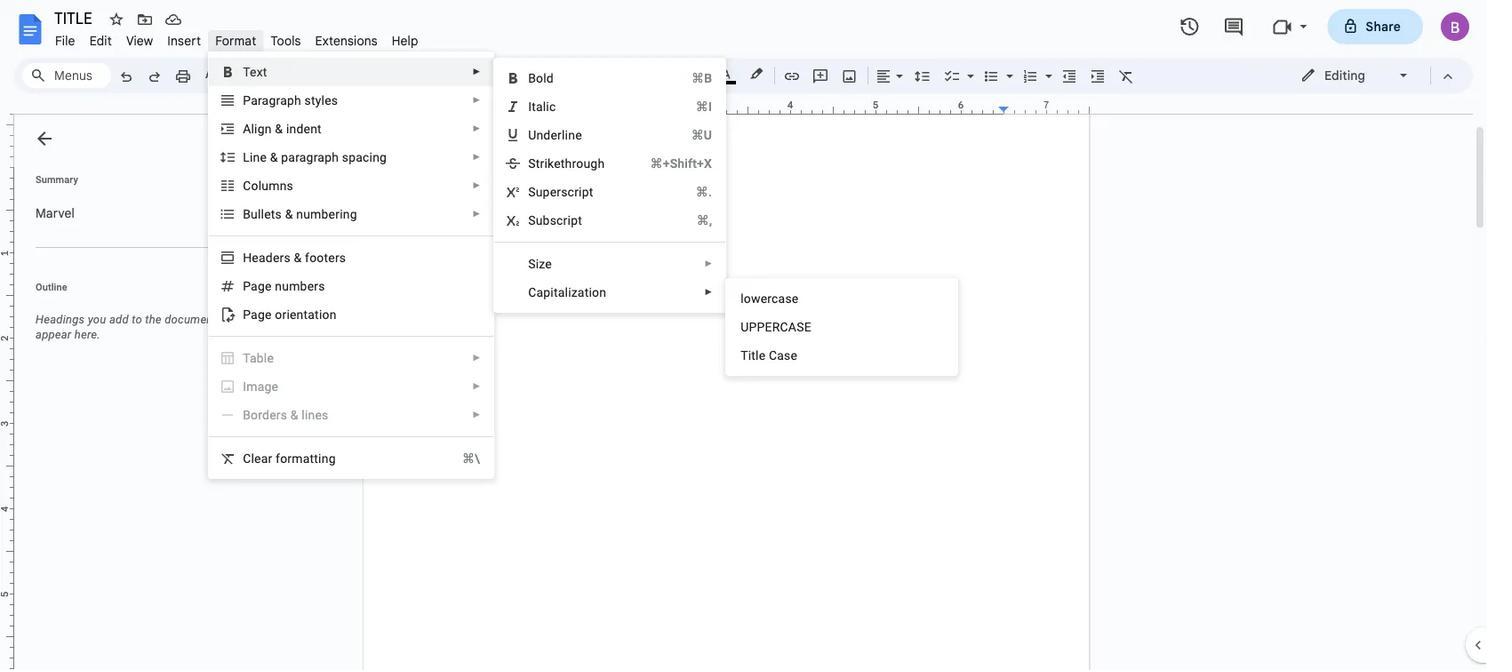 Task type: locate. For each thing, give the bounding box(es) containing it.
Rename text field
[[48, 7, 102, 28]]

summary heading
[[36, 172, 78, 187]]

► for borders & lines q element at the left of page
[[472, 410, 481, 420]]

ipt
[[568, 213, 582, 228]]

i for m
[[243, 379, 246, 394]]

► for paragraph styles p element
[[472, 95, 481, 105]]

numbered list menu image
[[1041, 64, 1053, 70]]

editing button
[[1288, 62, 1422, 89]]

⌘period element
[[675, 183, 712, 201]]

menu bar
[[48, 23, 426, 52]]

u nderline
[[528, 128, 582, 142]]

1 vertical spatial n
[[275, 279, 282, 293]]

► inside table menu item
[[472, 353, 481, 363]]

⌘u
[[691, 128, 712, 142]]

subscript r element
[[528, 213, 588, 228]]

page
[[243, 279, 272, 293], [243, 307, 272, 322]]

file
[[55, 33, 75, 48]]

strikethrough k element
[[528, 156, 610, 171]]

underline u element
[[528, 128, 587, 142]]

0 vertical spatial page
[[243, 279, 272, 293]]

n for u
[[275, 279, 282, 293]]

0 horizontal spatial s
[[275, 207, 282, 221]]

0 vertical spatial s
[[287, 178, 293, 193]]

& for ine
[[270, 150, 278, 164]]

& right ine
[[270, 150, 278, 164]]

subsc r ipt
[[528, 213, 582, 228]]

s right bulle
[[275, 207, 282, 221]]

share
[[1366, 19, 1401, 34]]

0 vertical spatial i
[[528, 99, 532, 114]]

& for eaders
[[294, 250, 302, 265]]

2 page from the top
[[243, 307, 272, 322]]

paragraph
[[281, 150, 339, 164]]

h eaders & footers
[[243, 250, 346, 265]]

menu containing text
[[208, 52, 494, 479]]

formatting
[[276, 451, 336, 466]]

page right will
[[243, 307, 272, 322]]

i
[[528, 99, 532, 114], [243, 379, 246, 394]]

⌘backslash element
[[441, 450, 480, 468]]

m
[[246, 379, 258, 394]]

headings you add to the document will appear here.
[[36, 313, 237, 341]]

application
[[0, 0, 1487, 670]]

i m age
[[243, 379, 278, 394]]

⌘.
[[696, 184, 712, 199]]

n up the bulle t s & numbering
[[280, 178, 287, 193]]

highlight color image
[[747, 63, 766, 84]]

title case t element
[[741, 348, 803, 363]]

bullets & numbering t element
[[243, 207, 362, 221]]

l ine & paragraph spacing
[[243, 150, 387, 164]]

checklist menu image
[[963, 64, 974, 70]]

u for ppercase
[[741, 320, 749, 334]]

mode and view toolbar
[[1287, 58, 1462, 93]]

s for t
[[275, 207, 282, 221]]

1 page from the top
[[243, 279, 272, 293]]

the
[[145, 313, 162, 326]]

u up t
[[741, 320, 749, 334]]

menu item containing i
[[220, 378, 481, 396]]

► for "line & paragraph spacing l" element
[[472, 152, 481, 162]]

n
[[280, 178, 287, 193], [275, 279, 282, 293]]

& left lines
[[291, 408, 298, 422]]

0 vertical spatial u
[[528, 128, 536, 142]]

⌘\
[[462, 451, 480, 466]]

1 vertical spatial s
[[275, 207, 282, 221]]

⌘,
[[697, 213, 712, 228]]

menu bar containing file
[[48, 23, 426, 52]]

outline heading
[[14, 280, 256, 305]]

t
[[271, 207, 275, 221]]

editing
[[1325, 68, 1365, 83]]

subsc
[[528, 213, 563, 228]]

1 horizontal spatial s
[[287, 178, 293, 193]]

p
[[243, 93, 251, 108]]

& right eaders
[[294, 250, 302, 265]]

line & paragraph spacing l element
[[243, 150, 392, 164]]

0 horizontal spatial u
[[528, 128, 536, 142]]

file menu item
[[48, 30, 82, 51]]

u up stri
[[528, 128, 536, 142]]

page left u on the left top of the page
[[243, 279, 272, 293]]

u for nderline
[[528, 128, 536, 142]]

►
[[472, 67, 481, 77], [472, 95, 481, 105], [472, 124, 481, 134], [472, 152, 481, 162], [472, 180, 481, 191], [472, 209, 481, 219], [704, 259, 713, 269], [704, 287, 713, 297], [472, 353, 481, 363], [472, 381, 481, 392], [472, 410, 481, 420]]

⌘i element
[[675, 98, 712, 116]]

talic
[[532, 99, 556, 114]]

borders & lines menu item
[[220, 406, 481, 424]]

summary
[[36, 174, 78, 185]]

r
[[563, 213, 568, 228]]

s right colum
[[287, 178, 293, 193]]

columns n element
[[243, 178, 299, 193]]

size o element
[[528, 256, 557, 271]]

i left the age
[[243, 379, 246, 394]]

outline
[[36, 281, 67, 292]]

menu
[[208, 52, 494, 479], [494, 58, 726, 313], [726, 278, 959, 376]]

b
[[528, 71, 536, 85]]

will
[[220, 313, 237, 326]]

ine
[[250, 150, 267, 164]]

top margin image
[[0, 83, 13, 172]]

l
[[741, 291, 744, 306]]

insert
[[167, 33, 201, 48]]

1 vertical spatial page
[[243, 307, 272, 322]]

► for align & indent a element
[[472, 124, 481, 134]]

borders
[[243, 408, 287, 422]]

s
[[287, 178, 293, 193], [275, 207, 282, 221]]

& right lign
[[275, 121, 283, 136]]

indent
[[286, 121, 322, 136]]

stri k ethrough
[[528, 156, 605, 171]]

you
[[88, 313, 106, 326]]

► inside borders & lines menu item
[[472, 410, 481, 420]]

► for the text s element at the left of page
[[472, 67, 481, 77]]

t itle case
[[741, 348, 798, 363]]

i down b
[[528, 99, 532, 114]]

table 2 element
[[243, 351, 279, 365]]

1 horizontal spatial u
[[741, 320, 749, 334]]

► for table 2 "element"
[[472, 353, 481, 363]]

& inside borders & lines menu item
[[291, 408, 298, 422]]

&
[[275, 121, 283, 136], [270, 150, 278, 164], [285, 207, 293, 221], [294, 250, 302, 265], [291, 408, 298, 422]]

0 horizontal spatial i
[[243, 379, 246, 394]]

⌘b
[[692, 71, 712, 85]]

0 vertical spatial n
[[280, 178, 287, 193]]

table menu item
[[220, 349, 481, 367]]

case
[[769, 348, 798, 363]]

⌘u element
[[670, 126, 712, 144]]

view menu item
[[119, 30, 160, 51]]

document outline element
[[14, 115, 256, 670]]

line & paragraph spacing image
[[913, 63, 933, 88]]

1 horizontal spatial i
[[528, 99, 532, 114]]

1 vertical spatial i
[[243, 379, 246, 394]]

menu item
[[220, 378, 481, 396]]

u
[[528, 128, 536, 142], [741, 320, 749, 334]]

n left mbers
[[275, 279, 282, 293]]

s uperscript
[[528, 184, 593, 199]]

t
[[741, 348, 748, 363]]

borders & lines
[[243, 408, 329, 422]]

summary element
[[27, 196, 249, 231]]

menu item inside menu
[[220, 378, 481, 396]]

1 vertical spatial u
[[741, 320, 749, 334]]



Task type: vqa. For each thing, say whether or not it's contained in the screenshot.


Task type: describe. For each thing, give the bounding box(es) containing it.
headings
[[36, 313, 85, 326]]

right margin image
[[999, 100, 1089, 114]]

u ppercase
[[741, 320, 811, 334]]

Star checkbox
[[104, 7, 129, 32]]

u
[[282, 279, 289, 293]]

► for bullets & numbering t element
[[472, 209, 481, 219]]

⌘b element
[[670, 69, 712, 87]]

ppercase
[[749, 320, 811, 334]]

document
[[165, 313, 217, 326]]

h
[[243, 250, 252, 265]]

mbers
[[289, 279, 325, 293]]

menu bar banner
[[0, 0, 1487, 670]]

clear formatting c element
[[243, 451, 341, 466]]

i for talic
[[528, 99, 532, 114]]

l
[[243, 150, 250, 164]]

⌘i
[[696, 99, 712, 114]]

spacing
[[342, 150, 387, 164]]

paragraph styles p element
[[243, 93, 343, 108]]

Menus field
[[22, 63, 111, 88]]

c
[[243, 451, 251, 466]]

menu containing b
[[494, 58, 726, 313]]

help
[[392, 33, 418, 48]]

format menu item
[[208, 30, 264, 51]]

a lign & indent
[[243, 121, 322, 136]]

italic i element
[[528, 99, 561, 114]]

page orientation 3 element
[[243, 307, 342, 322]]

i talic
[[528, 99, 556, 114]]

extensions menu item
[[308, 30, 385, 51]]

owercase
[[744, 291, 799, 306]]

ethrough
[[554, 156, 605, 171]]

insert menu item
[[160, 30, 208, 51]]

main toolbar
[[110, 0, 1141, 222]]

insert image image
[[840, 63, 860, 88]]

uperscript
[[536, 184, 593, 199]]

help menu item
[[385, 30, 426, 51]]

s
[[528, 184, 536, 199]]

l owercase
[[741, 291, 799, 306]]

colum n s
[[243, 178, 293, 193]]

orientation
[[275, 307, 337, 322]]

add
[[109, 313, 129, 326]]

stri
[[528, 156, 548, 171]]

⌘+shift+x
[[650, 156, 712, 171]]

text
[[243, 64, 267, 79]]

uppercase u element
[[741, 320, 817, 334]]

footers
[[305, 250, 346, 265]]

bulle t s & numbering
[[243, 207, 357, 221]]

colum
[[243, 178, 280, 193]]

view
[[126, 33, 153, 48]]

menu containing l
[[726, 278, 959, 376]]

appear
[[36, 328, 71, 341]]

bulleted list menu image
[[1002, 64, 1013, 70]]

capitalization 1 element
[[528, 285, 612, 300]]

to
[[132, 313, 142, 326]]

size
[[528, 256, 552, 271]]

tools menu item
[[264, 30, 308, 51]]

menu bar inside menu bar banner
[[48, 23, 426, 52]]

page numbers u element
[[243, 279, 330, 293]]

page n u mbers
[[243, 279, 325, 293]]

aragraph
[[251, 93, 301, 108]]

numbering
[[296, 207, 357, 221]]

& for lign
[[275, 121, 283, 136]]

k
[[548, 156, 554, 171]]

a
[[243, 121, 251, 136]]

image m element
[[243, 379, 284, 394]]

table
[[243, 351, 274, 365]]

edit menu item
[[82, 30, 119, 51]]

lines
[[302, 408, 329, 422]]

application containing share
[[0, 0, 1487, 670]]

► for columns n element
[[472, 180, 481, 191]]

► for image m element
[[472, 381, 481, 392]]

⌘+shift+x element
[[629, 155, 712, 172]]

n for s
[[280, 178, 287, 193]]

headers & footers h element
[[243, 250, 351, 265]]

format
[[215, 33, 256, 48]]

s for n
[[287, 178, 293, 193]]

nderline
[[536, 128, 582, 142]]

borders & lines q element
[[243, 408, 334, 422]]

old
[[536, 71, 554, 85]]

p aragraph styles
[[243, 93, 338, 108]]

share button
[[1328, 9, 1423, 44]]

tools
[[271, 33, 301, 48]]

extensions
[[315, 33, 378, 48]]

itle
[[748, 348, 766, 363]]

eaders
[[252, 250, 291, 265]]

text s element
[[243, 64, 273, 79]]

lear
[[251, 451, 272, 466]]

edit
[[89, 33, 112, 48]]

text color image
[[717, 63, 736, 84]]

age
[[258, 379, 278, 394]]

here.
[[74, 328, 100, 341]]

bulle
[[243, 207, 271, 221]]

superscript s element
[[528, 184, 599, 199]]

page for page orientation
[[243, 307, 272, 322]]

bold b element
[[528, 71, 559, 85]]

styles
[[305, 93, 338, 108]]

page orientation
[[243, 307, 337, 322]]

& right t
[[285, 207, 293, 221]]

page for page n u mbers
[[243, 279, 272, 293]]

capitalization
[[528, 285, 606, 300]]

align & indent a element
[[243, 121, 327, 136]]

marvel
[[36, 205, 75, 221]]

⌘comma element
[[675, 212, 712, 229]]

lign
[[251, 121, 272, 136]]

b old
[[528, 71, 554, 85]]

lowercase l element
[[741, 291, 804, 306]]

c lear formatting
[[243, 451, 336, 466]]



